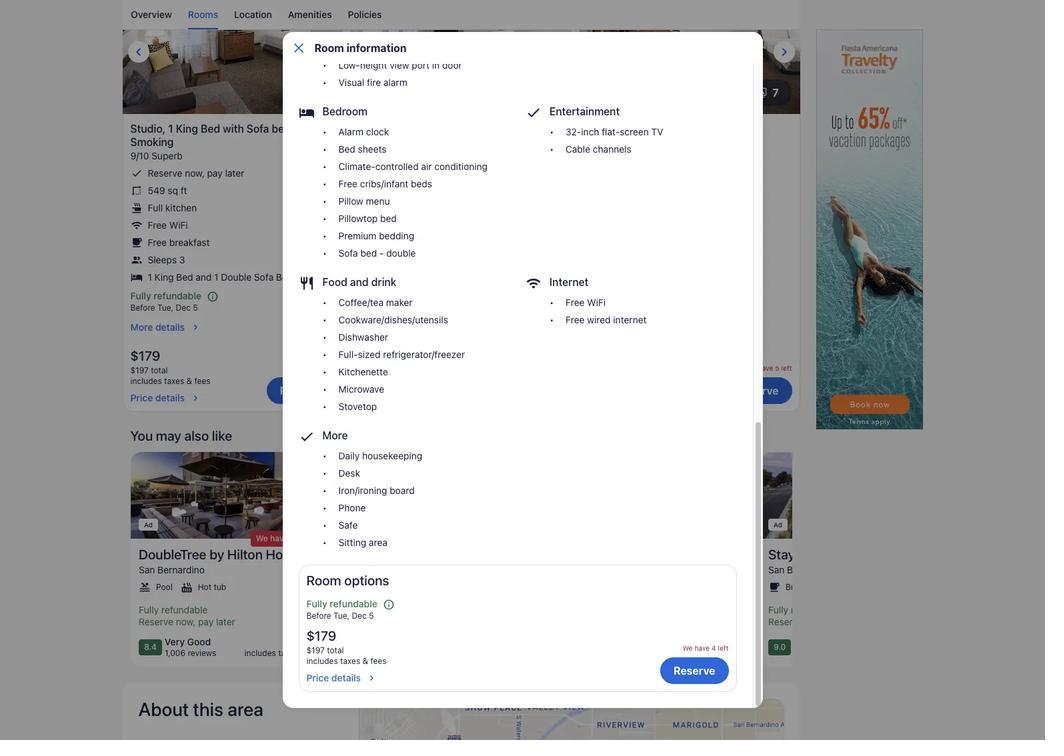 Task type: locate. For each thing, give the bounding box(es) containing it.
1 horizontal spatial and
[[350, 276, 369, 288]]

very
[[386, 137, 406, 148], [164, 636, 184, 647]]

suite, inside 'suite, 1 bedroom, non smoking 8.1/10 very good'
[[359, 123, 387, 135]]

included inside 2 out of 9 element
[[404, 582, 436, 592]]

dec
[[404, 290, 419, 300], [176, 303, 191, 313], [633, 303, 648, 313], [352, 611, 367, 621]]

2 fully refundable reserve now, pay later from the left
[[348, 604, 445, 627]]

ca
[[558, 563, 574, 578]]

0 vertical spatial free breakfast list item
[[359, 223, 563, 235]]

1 horizontal spatial 549 sq ft
[[376, 171, 416, 183]]

0 vertical spatial free wifi list item
[[359, 206, 563, 218]]

suites right home2
[[605, 547, 642, 562]]

fully refundable button for 8.1/10
[[359, 277, 453, 290]]

3 san bernardino from the left
[[558, 564, 624, 575]]

san inside doubletree by hilton hotel san bernardino
[[301, 547, 324, 562]]

sofa bed -  double list item
[[322, 247, 510, 259]]

menu
[[366, 195, 390, 207]]

1 horizontal spatial we have 4 left
[[683, 644, 729, 652]]

2 horizontal spatial more details
[[587, 322, 642, 333]]

sleeps 3 list item up 1 king bed and 1 double sofa bed list item
[[130, 254, 335, 266]]

small image inside 2 out of 9 element
[[348, 581, 360, 593]]

sheets
[[358, 143, 387, 155]]

fully refundable button down room options
[[306, 598, 400, 611]]

1 horizontal spatial 4
[[712, 644, 716, 652]]

fully refundable reserve now, pay later inside 4 out of 9 element
[[768, 604, 865, 627]]

refundable inside 2 out of 9 element
[[371, 604, 417, 615]]

taxes down "$153"
[[698, 648, 718, 658]]

breakfast included down wyndham
[[366, 582, 436, 592]]

breakfast inside 2 out of 9 element
[[366, 582, 401, 592]]

1
[[168, 123, 173, 135], [390, 123, 395, 135], [376, 258, 380, 269], [452, 258, 456, 269], [148, 271, 152, 283], [214, 271, 218, 283], [290, 533, 294, 543]]

ad inside 4 out of 9 element
[[773, 521, 782, 529]]

we have 4 left down the $139
[[683, 644, 729, 652]]

non inside 'suite, 1 bedroom, non smoking 8.1/10 very good'
[[449, 123, 469, 135]]

reserve inside dialog
[[674, 665, 715, 677]]

san bernardino inside 3 out of 9 element
[[558, 564, 624, 575]]

0 horizontal spatial 549 sq ft list item
[[130, 185, 335, 197]]

non right bed,
[[297, 123, 317, 135]]

& right inn
[[430, 547, 439, 562]]

& up stovetop list item
[[415, 376, 421, 386]]

full up pillowtop bed
[[376, 189, 391, 200]]

list containing coffee/tea maker
[[322, 297, 510, 413]]

0 horizontal spatial free breakfast
[[148, 237, 210, 248]]

sq for king
[[168, 185, 178, 196]]

2 san bernardino from the left
[[348, 564, 414, 575]]

medium image down 1 king bed and 1 double sofa bed
[[190, 322, 201, 333]]

full kitchen list item
[[359, 189, 563, 201], [130, 202, 335, 214]]

room up low-
[[314, 42, 344, 54]]

good right "8.4"
[[187, 636, 211, 647]]

reserve
[[376, 154, 411, 165], [148, 167, 182, 179], [280, 385, 322, 397], [737, 385, 779, 397], [138, 616, 173, 627], [348, 616, 383, 627], [768, 616, 803, 627], [674, 665, 715, 677]]

0 vertical spatial medium image
[[419, 309, 429, 320]]

0 vertical spatial ft
[[409, 171, 416, 183]]

show next image image up 7
[[776, 44, 792, 60]]

0 horizontal spatial reserve now, pay later
[[148, 167, 244, 179]]

free wifi
[[376, 206, 416, 217], [148, 219, 188, 231], [566, 297, 606, 308]]

area right la
[[369, 537, 387, 548]]

by inside doubletree by hilton hotel san bernardino
[[209, 547, 224, 562]]

included for small icon inside 2 out of 9 element
[[404, 582, 436, 592]]

full kitchen list item for smoking
[[359, 189, 563, 201]]

1 horizontal spatial full kitchen
[[376, 189, 425, 200]]

0 horizontal spatial very
[[164, 636, 184, 647]]

kitchen down superb on the left top of the page
[[165, 202, 197, 213]]

good
[[408, 137, 432, 148], [187, 636, 211, 647]]

san bernardino inside 2 out of 9 element
[[348, 564, 414, 575]]

1 horizontal spatial king
[[176, 123, 198, 135]]

small image inside 4 out of 9 element
[[768, 581, 780, 593]]

sleeps 3 for suite, 1 bedroom, non smoking
[[376, 241, 414, 252]]

1 vertical spatial sleeps 3
[[148, 254, 185, 265]]

total down full-sized refrigerator/freezer
[[379, 366, 396, 376]]

fully refundable before tue, dec 5 up internet
[[587, 290, 658, 313]]

0 horizontal spatial wifi
[[169, 219, 188, 231]]

before tue, dec 5 down room options
[[306, 611, 374, 621]]

suite, 1 bedroom, non smoking 8.1/10 very good
[[359, 123, 515, 148]]

breakfast for small icon within 4 out of 9 element
[[785, 582, 821, 592]]

fully refundable down 1 king bed and 1 double sofa bed
[[130, 290, 201, 301]]

free wifi inside dialog
[[566, 297, 606, 308]]

next property image
[[784, 552, 800, 568]]

0 horizontal spatial kitchen
[[165, 202, 197, 213]]

1 suites from the left
[[442, 547, 480, 562]]

1 fully refundable reserve now, pay later from the left
[[138, 604, 235, 627]]

1 premium bedding, pillowtop beds, in-room safe, desk image from the left
[[122, 0, 343, 114]]

fire
[[367, 77, 381, 88]]

and inside 1 king bed and 1 double sofa bed list item
[[196, 271, 212, 283]]

breakfast up 1 king bed and 1 double sofa bed
[[169, 237, 210, 248]]

breakfast included for small icon within 4 out of 9 element
[[785, 582, 856, 592]]

bernardino,
[[671, 547, 741, 562]]

premium bedding list item
[[322, 230, 510, 242]]

4 inside dialog
[[712, 644, 716, 652]]

terrace/patio image inside 3 out of 9 element
[[752, 452, 954, 539]]

small image for "property amenity" image
[[768, 581, 780, 593]]

2 breakfast from the left
[[785, 582, 821, 592]]

1 suite, from the left
[[359, 123, 387, 135]]

total up price details button
[[327, 646, 344, 656]]

ft for bedroom,
[[409, 171, 416, 183]]

alarm clock
[[338, 126, 389, 137]]

1 reviews from the left
[[187, 648, 216, 658]]

iron/ironing
[[338, 485, 387, 496]]

3 non from the left
[[684, 123, 704, 135]]

good down bedroom,
[[408, 137, 432, 148]]

breakfast inside 4 out of 9 element
[[785, 582, 821, 592]]

32-inch flat-screen tv list item
[[550, 126, 737, 138]]

ad for "breakfast area" image
[[354, 521, 362, 529]]

fully refundable reserve now, pay later
[[138, 604, 235, 627], [348, 604, 445, 627], [768, 604, 865, 627]]

show previous image image for studio, 1 king bed with sofa bed, non smoking
[[130, 44, 146, 60]]

free wifi list item for smoking
[[359, 206, 563, 218]]

fully refundable before tue, dec 5 down queen
[[359, 277, 430, 300]]

bernardino inside 4 out of 9 element
[[787, 564, 834, 575]]

0 vertical spatial free breakfast
[[376, 223, 438, 235]]

& down $142
[[300, 648, 306, 658]]

0 horizontal spatial reserve now, pay later list item
[[130, 167, 335, 179]]

sleeps for studio, 1 king bed with sofa bed, non smoking
[[148, 254, 177, 265]]

3 up 1 king bed and 1 double sofa bed
[[179, 254, 185, 265]]

$197 up you
[[130, 366, 149, 376]]

and
[[433, 258, 449, 269], [196, 271, 212, 283], [350, 276, 369, 288]]

tue, right the $129
[[333, 611, 350, 621]]

2 reviews from the left
[[396, 648, 424, 658]]

show previous image image for suite, 1 bedroom, non smoking
[[359, 44, 375, 60]]

now, inside 4 out of 9 element
[[805, 616, 825, 627]]

1 horizontal spatial sleeps
[[376, 241, 405, 252]]

reserve button
[[266, 378, 335, 404], [724, 378, 792, 404], [660, 658, 729, 685]]

we for reserve button underneath we have 5 left
[[746, 364, 756, 372]]

1 horizontal spatial reviews
[[396, 648, 424, 658]]

in
[[432, 59, 440, 71]]

1 by from the left
[[209, 547, 224, 562]]

4 san bernardino from the left
[[768, 564, 834, 575]]

room
[[314, 42, 344, 54], [306, 573, 341, 588]]

full for studio, 1 king bed with sofa bed, non smoking
[[148, 202, 163, 213]]

1 small image from the left
[[138, 581, 150, 593]]

medium image right internet
[[647, 322, 658, 333]]

very up controlled
[[386, 137, 406, 148]]

free breakfast list item up 1 king bed and 1 double sofa bed list item
[[130, 237, 335, 249]]

0 horizontal spatial medium image
[[190, 322, 201, 333]]

beds
[[411, 178, 432, 189]]

549 sq ft
[[376, 171, 416, 183], [148, 185, 187, 196]]

sleeps for suite, 1 bedroom, non smoking
[[376, 241, 405, 252]]

3 for king
[[179, 254, 185, 265]]

3 up queen
[[408, 241, 414, 252]]

more details button for $179
[[359, 308, 563, 320]]

premium
[[338, 230, 376, 241]]

price details
[[306, 673, 361, 684]]

1 inside 'suite, 1 bedroom, non smoking 8.1/10 very good'
[[390, 123, 395, 135]]

suite,
[[359, 123, 387, 135], [587, 123, 616, 135]]

9/10
[[130, 150, 149, 161]]

bernardino for 3 out of 9 element at the right bottom
[[577, 564, 624, 575]]

1 horizontal spatial good
[[408, 137, 432, 148]]

1 king bed and 1 double sofa bed
[[148, 271, 293, 283]]

la
[[348, 547, 363, 562]]

full kitchen list item down the 'conditioning'
[[359, 189, 563, 201]]

studio,
[[130, 123, 166, 135]]

small image for "breakfast area" image
[[348, 581, 360, 593]]

0 horizontal spatial free breakfast list item
[[130, 237, 335, 249]]

ft down superb on the left top of the page
[[181, 185, 187, 196]]

sofa inside list
[[338, 247, 358, 259]]

refundable up internet
[[611, 290, 658, 301]]

san inside 4 out of 9 element
[[768, 564, 784, 575]]

by inside la quinta inn & suites by wyndham san bernardino
[[483, 547, 498, 562]]

3 small image from the left
[[768, 581, 780, 593]]

3 for bedroom,
[[408, 241, 414, 252]]

show previous image image
[[130, 44, 146, 60], [359, 44, 375, 60]]

1 non from the left
[[297, 123, 317, 135]]

kitchen up the "pillowtop bed" list item
[[394, 189, 425, 200]]

medium image for $179
[[419, 309, 429, 320]]

bernardino inside doubletree by hilton hotel san bernardino
[[138, 563, 204, 578]]

ft for king
[[181, 185, 187, 196]]

bedding
[[379, 230, 414, 241]]

1,006
[[164, 648, 185, 658]]

quinta
[[366, 547, 405, 562]]

taxes down $142
[[278, 648, 298, 658]]

0 horizontal spatial and
[[196, 271, 212, 283]]

1 horizontal spatial suites
[[605, 547, 642, 562]]

0 vertical spatial free wifi
[[376, 206, 416, 217]]

suite, 2 bedrooms, non smoking, fireplace | premium bedding, pillowtop beds, in-room safe, desk image
[[579, 0, 800, 114]]

549 sq ft for bedroom,
[[376, 171, 416, 183]]

more details
[[359, 308, 413, 320], [130, 322, 185, 333], [587, 322, 642, 333]]

1 included from the left
[[404, 582, 436, 592]]

1 san bernardino from the left
[[138, 564, 204, 575]]

smoking inside studio, 1 king bed with sofa bed, non smoking 9/10 superb
[[130, 136, 174, 148]]

smoking up the 'conditioning'
[[472, 123, 515, 135]]

bed
[[201, 123, 220, 135], [338, 143, 355, 155], [414, 258, 431, 269], [514, 258, 531, 269], [176, 271, 193, 283], [276, 271, 293, 283]]

we have 4 left
[[289, 364, 335, 372], [683, 644, 729, 652]]

2 horizontal spatial fully refundable reserve now, pay later
[[768, 604, 865, 627]]

bed left -
[[360, 247, 377, 259]]

fully refundable button down 1 king bed and 1 double sofa bed
[[130, 290, 224, 303]]

0 vertical spatial sleeps 3 list item
[[359, 241, 563, 253]]

1 show previous image image from the left
[[130, 44, 146, 60]]

1 vertical spatial very
[[164, 636, 184, 647]]

room information
[[314, 42, 407, 54]]

ft left 'air'
[[409, 171, 416, 183]]

ad inside the 'ad we have 1 left at'
[[144, 521, 153, 529]]

sleeps 3 up 1 king bed and 1 double sofa bed
[[148, 254, 185, 265]]

549 up menu
[[376, 171, 394, 183]]

list
[[122, 0, 800, 29], [322, 0, 510, 89], [322, 126, 510, 259], [550, 126, 737, 155], [359, 154, 563, 270], [130, 167, 335, 283], [587, 167, 792, 283], [322, 297, 510, 413], [550, 297, 737, 326], [322, 450, 510, 549]]

ad inside 2 out of 9 element
[[354, 521, 362, 529]]

1 horizontal spatial fully refundable before tue, dec 5
[[587, 290, 658, 313]]

1 breakfast included from the left
[[366, 582, 436, 592]]

medium image down 1,001 at left bottom
[[366, 673, 377, 684]]

we inside the 'ad we have 1 left at'
[[256, 533, 268, 543]]

by
[[209, 547, 224, 562], [483, 547, 498, 562]]

1 horizontal spatial show previous image image
[[359, 44, 375, 60]]

now, inside 2 out of 9 element
[[385, 616, 405, 627]]

hilton
[[227, 547, 262, 562]]

non
[[297, 123, 317, 135], [449, 123, 469, 135], [684, 123, 704, 135]]

1 horizontal spatial more details
[[359, 308, 413, 320]]

1 vertical spatial sleeps
[[148, 254, 177, 265]]

very up 1,006
[[164, 636, 184, 647]]

list containing free wifi
[[550, 297, 737, 326]]

549 for studio, 1 king bed with sofa bed, non smoking
[[148, 185, 165, 196]]

we for reserve button underneath "$153"
[[683, 644, 693, 652]]

san bernardino for 2 out of 9 element
[[348, 564, 414, 575]]

2 suites from the left
[[605, 547, 642, 562]]

3 list item from the top
[[587, 202, 792, 214]]

fees inside $139 $153 total includes taxes & fees
[[728, 648, 744, 658]]

0 vertical spatial wifi
[[398, 206, 416, 217]]

non for $179
[[449, 123, 469, 135]]

suite, for we have 5 left
[[587, 123, 616, 135]]

1 horizontal spatial small image
[[348, 581, 360, 593]]

fully refundable reserve now, pay later inside 2 out of 9 element
[[348, 604, 445, 627]]

2 show next image image from the left
[[776, 44, 792, 60]]

climate-controlled air conditioning list item
[[322, 161, 510, 173]]

sq for bedroom,
[[396, 171, 407, 183]]

2 ad from the left
[[354, 521, 362, 529]]

6 list item from the top
[[587, 254, 792, 266]]

2 breakfast included from the left
[[785, 582, 856, 592]]

breakfast included inside 2 out of 9 element
[[366, 582, 436, 592]]

549 sq ft list item
[[359, 171, 563, 183], [130, 185, 335, 197]]

home2 suites san bernardino, ca
[[558, 547, 741, 578]]

fees up price details button
[[370, 656, 387, 667]]

1 vertical spatial sleeps 3 list item
[[130, 254, 335, 266]]

1 horizontal spatial breakfast
[[398, 223, 438, 235]]

sleeps 3 list item
[[359, 241, 563, 253], [130, 254, 335, 266]]

4 down the $139
[[712, 644, 716, 652]]

fully refundable reserve now, pay later down small image
[[138, 604, 235, 627]]

0 horizontal spatial sleeps 3 list item
[[130, 254, 335, 266]]

1 vertical spatial full
[[148, 202, 163, 213]]

breakfast down wyndham
[[366, 582, 401, 592]]

non left "smoking,"
[[684, 123, 704, 135]]

kitchen for bedroom,
[[394, 189, 425, 200]]

2 vertical spatial wifi
[[587, 297, 606, 308]]

0 vertical spatial full kitchen list item
[[359, 189, 563, 201]]

non inside suite, 2 bedrooms, non smoking, fireplace 9.5/10 exceptional
[[684, 123, 704, 135]]

bed sheets list item
[[322, 143, 510, 155]]

fully refundable down room options
[[306, 598, 377, 610]]

list containing daily housekeeping
[[322, 450, 510, 549]]

2 show previous image image from the left
[[359, 44, 375, 60]]

0 vertical spatial double
[[459, 258, 489, 269]]

1 horizontal spatial wifi
[[398, 206, 416, 217]]

tue, down 1 king bed and 1 double sofa bed
[[157, 303, 174, 313]]

room for room information
[[314, 42, 344, 54]]

double for with
[[221, 271, 252, 283]]

549 down superb on the left top of the page
[[148, 185, 165, 196]]

3 out of 9 element
[[550, 452, 954, 667]]

0 horizontal spatial reviews
[[187, 648, 216, 658]]

0 horizontal spatial full kitchen list item
[[130, 202, 335, 214]]

room left options on the bottom left
[[306, 573, 341, 588]]

2 by from the left
[[483, 547, 498, 562]]

previous property image
[[122, 552, 138, 568]]

0 horizontal spatial suites
[[442, 547, 480, 562]]

0 vertical spatial full
[[376, 189, 391, 200]]

good inside very good 1,006 reviews
[[187, 636, 211, 647]]

smoking down studio,
[[130, 136, 174, 148]]

and inside 1 queen bed and 1 double sofa bed list item
[[433, 258, 449, 269]]

breakfast included for small icon inside 2 out of 9 element
[[366, 582, 436, 592]]

1 horizontal spatial fully refundable reserve now, pay later
[[348, 604, 445, 627]]

0 vertical spatial 549 sq ft list item
[[359, 171, 563, 183]]

1 horizontal spatial medium image
[[366, 673, 377, 684]]

$129
[[294, 620, 324, 635]]

1 breakfast from the left
[[366, 582, 401, 592]]

sleeps 3 for studio, 1 king bed with sofa bed, non smoking
[[148, 254, 185, 265]]

refundable down small image
[[161, 604, 207, 615]]

breakfast included
[[366, 582, 436, 592], [785, 582, 856, 592]]

double
[[459, 258, 489, 269], [221, 271, 252, 283]]

before tue, dec 5 down 1 king bed and 1 double sofa bed
[[130, 303, 198, 313]]

1 horizontal spatial kitchen
[[394, 189, 425, 200]]

details for suite, 1 bedroom, non smoking
[[384, 308, 413, 320]]

included inside 4 out of 9 element
[[823, 582, 856, 592]]

more for studio, 1 king bed with sofa bed, non smoking
[[130, 322, 153, 333]]

dishwasher
[[338, 332, 388, 343]]

free wifi list item down the 'conditioning'
[[359, 206, 563, 218]]

now, inside 1 out of 9 element
[[176, 616, 195, 627]]

2 horizontal spatial ad
[[773, 521, 782, 529]]

9.0
[[773, 642, 786, 652]]

small image down wyndham
[[348, 581, 360, 593]]

1 queen bed and 1 double sofa bed list item
[[359, 258, 563, 270]]

0 vertical spatial kitchen
[[394, 189, 425, 200]]

$179 $197 total includes taxes & fees
[[130, 348, 210, 386], [359, 348, 439, 386], [306, 628, 387, 667]]

small image left pool
[[138, 581, 150, 593]]

0 horizontal spatial full
[[148, 202, 163, 213]]

fully refundable button up maker
[[359, 277, 453, 290]]

bed up bedding
[[380, 213, 397, 224]]

breakfast for bedroom,
[[398, 223, 438, 235]]

fully refundable reserve now, pay later up 1,001 reviews
[[348, 604, 445, 627]]

3 terrace/patio image from the left
[[752, 452, 954, 539]]

details
[[384, 308, 413, 320], [155, 322, 185, 333], [612, 322, 642, 333], [331, 673, 361, 684]]

suite, 2 bedrooms, non smoking, fireplace 9.5/10 exceptional
[[587, 123, 754, 161]]

bed for sofa
[[360, 247, 377, 259]]

wifi for king
[[169, 219, 188, 231]]

dialog
[[282, 0, 763, 709]]

1 vertical spatial breakfast
[[169, 237, 210, 248]]

& down "$153"
[[720, 648, 726, 658]]

free breakfast up 1 king bed and 1 double sofa bed
[[148, 237, 210, 248]]

pay inside 1 out of 9 element
[[198, 616, 213, 627]]

breakfast included down next property icon
[[785, 582, 856, 592]]

location link
[[234, 0, 272, 29]]

full kitchen list item down studio, 1 king bed with sofa bed, non smoking 9/10 superb
[[130, 202, 335, 214]]

sleeps 3 list item for smoking
[[359, 241, 563, 253]]

bedrooms,
[[628, 123, 682, 135]]

we inside dialog
[[683, 644, 693, 652]]

reserve now, pay later list item for with
[[130, 167, 335, 179]]

3 ad from the left
[[773, 521, 782, 529]]

free breakfast list item
[[359, 223, 563, 235], [130, 237, 335, 249]]

have inside the 'ad we have 1 left at'
[[270, 533, 288, 543]]

breakfast included inside 4 out of 9 element
[[785, 582, 856, 592]]

bernardino for 2 out of 9 element
[[367, 564, 414, 575]]

reviews right 1,006
[[187, 648, 216, 658]]

0 horizontal spatial by
[[209, 547, 224, 562]]

bernardino inside 3 out of 9 element
[[577, 564, 624, 575]]

0 horizontal spatial ad
[[144, 521, 153, 529]]

suite, inside suite, 2 bedrooms, non smoking, fireplace 9.5/10 exceptional
[[587, 123, 616, 135]]

0 horizontal spatial small image
[[138, 581, 150, 593]]

1 horizontal spatial area
[[369, 537, 387, 548]]

area inside list item
[[369, 537, 387, 548]]

1 vertical spatial king
[[154, 271, 174, 283]]

list containing overview
[[122, 0, 800, 29]]

2 horizontal spatial small image
[[768, 581, 780, 593]]

bernardino for 4 out of 9 element
[[787, 564, 834, 575]]

full
[[376, 189, 391, 200], [148, 202, 163, 213]]

fully refundable button for fireplace
[[587, 290, 681, 303]]

4 out of 9 element
[[760, 452, 962, 667]]

1 horizontal spatial sq
[[396, 171, 407, 183]]

show previous image image down overview link
[[130, 44, 146, 60]]

0 horizontal spatial suite,
[[359, 123, 387, 135]]

list item
[[587, 167, 792, 179], [587, 185, 792, 197], [587, 202, 792, 214], [587, 219, 792, 231], [587, 237, 792, 249], [587, 254, 792, 266]]

medium image inside more details button
[[190, 322, 201, 333]]

fully refundable reserve now, pay later up 9.0
[[768, 604, 865, 627]]

full kitchen list item for with
[[130, 202, 335, 214]]

port
[[412, 59, 430, 71]]

sleeps 3 list item up 1 queen bed and 1 double sofa bed list item
[[359, 241, 563, 253]]

bernardino inside la quinta inn & suites by wyndham san bernardino
[[438, 563, 504, 578]]

1 vertical spatial sq
[[168, 185, 178, 196]]

total inside dialog
[[327, 646, 344, 656]]

1 vertical spatial free breakfast list item
[[130, 237, 335, 249]]

1 vertical spatial before tue, dec 5
[[306, 611, 374, 621]]

medium image inside price details button
[[366, 673, 377, 684]]

1 horizontal spatial full kitchen list item
[[359, 189, 563, 201]]

full kitchen for bedroom,
[[376, 189, 425, 200]]

0 vertical spatial medium image
[[190, 322, 201, 333]]

refrigerator/freezer
[[383, 349, 465, 360]]

breakfast up 'sofa bed -  double' list item at the top of the page
[[398, 223, 438, 235]]

small image
[[138, 581, 150, 593], [348, 581, 360, 593], [768, 581, 780, 593]]

reserve now, pay later down superb on the left top of the page
[[148, 167, 244, 179]]

fully refundable reserve now, pay later inside 1 out of 9 element
[[138, 604, 235, 627]]

4 list item from the top
[[587, 219, 792, 231]]

breakfast for king
[[169, 237, 210, 248]]

1 vertical spatial ft
[[181, 185, 187, 196]]

medium image
[[419, 309, 429, 320], [647, 322, 658, 333]]

terrace/patio image
[[130, 452, 332, 539], [332, 452, 534, 539], [752, 452, 954, 539]]

fully inside 2 out of 9 element
[[348, 604, 368, 615]]

0 vertical spatial sq
[[396, 171, 407, 183]]

refundable down next property icon
[[791, 604, 837, 615]]

show next image image
[[319, 44, 335, 60], [776, 44, 792, 60]]

taxes inside $139 $153 total includes taxes & fees
[[698, 648, 718, 658]]

breakfast down next property icon
[[785, 582, 821, 592]]

reviews inside 2 out of 9 element
[[396, 648, 424, 658]]

1 vertical spatial 3
[[179, 254, 185, 265]]

fully refundable reserve now, pay later for 4 out of 9 element
[[768, 604, 865, 627]]

0 vertical spatial 4
[[318, 364, 322, 372]]

reserve now, pay later list item
[[359, 154, 563, 166], [130, 167, 335, 179]]

549 for suite, 1 bedroom, non smoking
[[376, 171, 394, 183]]

suite, up 8.1/10
[[359, 123, 387, 135]]

cable channels
[[566, 143, 631, 155]]

0 horizontal spatial breakfast
[[366, 582, 401, 592]]

show previous image image up visual fire alarm
[[359, 44, 375, 60]]

free breakfast list item up 1 queen bed and 1 double sofa bed list item
[[359, 223, 563, 235]]

0 horizontal spatial free wifi
[[148, 219, 188, 231]]

phone
[[338, 502, 366, 514]]

free
[[338, 178, 358, 189], [376, 206, 395, 217], [148, 219, 167, 231], [376, 223, 395, 235], [148, 237, 167, 248], [566, 297, 585, 308], [566, 314, 585, 326]]

0 horizontal spatial 549
[[148, 185, 165, 196]]

more details button for we have 5 left
[[587, 322, 792, 334]]

1 vertical spatial kitchen
[[165, 202, 197, 213]]

tv
[[651, 126, 663, 137]]

options
[[344, 573, 389, 588]]

rooms link
[[188, 0, 218, 29]]

1 terrace/patio image from the left
[[130, 452, 332, 539]]

suites right inn
[[442, 547, 480, 562]]

1 ad from the left
[[144, 521, 153, 529]]

8.4
[[144, 642, 156, 652]]

good inside 'suite, 1 bedroom, non smoking 8.1/10 very good'
[[408, 137, 432, 148]]

area
[[369, 537, 387, 548], [227, 698, 263, 720]]

bed,
[[272, 123, 294, 135]]

pillow menu
[[338, 195, 390, 207]]

very inside 'suite, 1 bedroom, non smoking 8.1/10 very good'
[[386, 137, 406, 148]]

1 vertical spatial free wifi
[[148, 219, 188, 231]]

0 vertical spatial very
[[386, 137, 406, 148]]

free wifi list item up free wired internet list item on the right top of page
[[550, 297, 737, 309]]

1 vertical spatial reserve now, pay later list item
[[130, 167, 335, 179]]

medium image for the left more details button
[[190, 322, 201, 333]]

2 premium bedding, pillowtop beds, in-room safe, desk image from the left
[[351, 0, 571, 114]]

reviews right 1,001 at left bottom
[[396, 648, 424, 658]]

4 left kitchenette
[[318, 364, 322, 372]]

show next image image left low-
[[319, 44, 335, 60]]

we
[[289, 364, 299, 372], [746, 364, 756, 372], [256, 533, 268, 543], [683, 644, 693, 652]]

stovetop list item
[[322, 401, 510, 413]]

hotel
[[265, 547, 298, 562]]

32-
[[566, 126, 581, 137]]

3
[[408, 241, 414, 252], [179, 254, 185, 265]]

full down superb on the left top of the page
[[148, 202, 163, 213]]

2 suite, from the left
[[587, 123, 616, 135]]

non right bedroom,
[[449, 123, 469, 135]]

drink
[[371, 276, 396, 288]]

2 included from the left
[[823, 582, 856, 592]]

0 horizontal spatial fully refundable before tue, dec 5
[[359, 277, 430, 300]]

1 horizontal spatial more details button
[[359, 308, 563, 320]]

san bernardino inside 1 out of 9 element
[[138, 564, 204, 575]]

breakfast
[[366, 582, 401, 592], [785, 582, 821, 592]]

0 horizontal spatial non
[[297, 123, 317, 135]]

premium bedding, pillowtop beds, in-room safe, desk image
[[122, 0, 343, 114], [351, 0, 571, 114]]

0 vertical spatial reserve now, pay later list item
[[359, 154, 563, 166]]

fees inside $129 $142 total includes taxes & fees
[[308, 648, 324, 658]]

0 vertical spatial good
[[408, 137, 432, 148]]

ad
[[144, 521, 153, 529], [354, 521, 362, 529], [773, 521, 782, 529]]

area right this
[[227, 698, 263, 720]]

3 fully refundable reserve now, pay later from the left
[[768, 604, 865, 627]]

at
[[311, 533, 319, 543]]

includes inside $129 $142 total includes taxes & fees
[[244, 648, 276, 658]]

taxes down full-sized refrigerator/freezer
[[393, 376, 413, 386]]

free breakfast for bedroom,
[[376, 223, 438, 235]]

1 horizontal spatial double
[[459, 258, 489, 269]]

total down the $139
[[727, 637, 744, 647]]

1 horizontal spatial sleeps 3 list item
[[359, 241, 563, 253]]

pillow menu list item
[[322, 195, 510, 207]]

reviews inside very good 1,006 reviews
[[187, 648, 216, 658]]

refundable down queen
[[382, 277, 430, 288]]

medium image
[[190, 322, 201, 333], [366, 673, 377, 684]]

0 horizontal spatial show next image image
[[319, 44, 335, 60]]

free cribs/infant beds list item
[[322, 178, 510, 190]]

free wifi list item
[[359, 206, 563, 218], [130, 219, 335, 231], [550, 297, 737, 309]]

phone list item
[[322, 502, 510, 514]]

0 vertical spatial room
[[314, 42, 344, 54]]

microwave
[[338, 384, 384, 395]]

32-inch flat-screen tv
[[566, 126, 663, 137]]

1 vertical spatial medium image
[[366, 673, 377, 684]]

san bernardino inside 4 out of 9 element
[[768, 564, 834, 575]]

refundable
[[382, 277, 430, 288], [154, 290, 201, 301], [611, 290, 658, 301], [330, 598, 377, 610], [161, 604, 207, 615], [371, 604, 417, 615], [791, 604, 837, 615]]

more for suite, 2 bedrooms, non smoking, fireplace
[[587, 322, 610, 333]]

refundable inside 4 out of 9 element
[[791, 604, 837, 615]]

visual fire alarm list item
[[322, 77, 510, 89]]

2 horizontal spatial free wifi
[[566, 297, 606, 308]]

2 small image from the left
[[348, 581, 360, 593]]

fully inside 1 out of 9 element
[[138, 604, 158, 615]]

included for small icon within 4 out of 9 element
[[823, 582, 856, 592]]

2 non from the left
[[449, 123, 469, 135]]



Task type: vqa. For each thing, say whether or not it's contained in the screenshot.
favorite to the top
no



Task type: describe. For each thing, give the bounding box(es) containing it.
549 sq ft for king
[[148, 185, 187, 196]]

fully refundable before tue, dec 5 for we have 5 left
[[587, 290, 658, 313]]

screen
[[620, 126, 649, 137]]

about
[[138, 698, 189, 720]]

free breakfast for king
[[148, 237, 210, 248]]

total inside $139 $153 total includes taxes & fees
[[727, 637, 744, 647]]

inn
[[409, 547, 427, 562]]

full for suite, 1 bedroom, non smoking
[[376, 189, 391, 200]]

full kitchen for king
[[148, 202, 197, 213]]

price details for studio, 1 king bed with sofa bed, non smoking image
[[190, 393, 201, 404]]

amenities
[[288, 9, 332, 20]]

medium image for we have 5 left
[[647, 322, 658, 333]]

sized
[[358, 349, 381, 360]]

like
[[212, 428, 232, 444]]

taxes inside $129 $142 total includes taxes & fees
[[278, 648, 298, 658]]

coffee/tea maker list item
[[322, 297, 510, 309]]

sofa bed -  double
[[338, 247, 416, 259]]

price
[[306, 673, 329, 684]]

king inside list item
[[154, 271, 174, 283]]

bernardino for 1 out of 9 element
[[157, 564, 204, 575]]

7 button
[[743, 79, 792, 106]]

tue, up internet
[[614, 303, 631, 313]]

1 horizontal spatial before tue, dec 5
[[306, 611, 374, 621]]

and for bedroom,
[[433, 258, 449, 269]]

fees down refrigerator/freezer
[[423, 376, 439, 386]]

refundable down room options
[[330, 598, 377, 610]]

total inside $129 $142 total includes taxes & fees
[[307, 637, 324, 647]]

more for suite, 1 bedroom, non smoking
[[359, 308, 381, 320]]

smoking,
[[707, 123, 754, 135]]

san bernardino for 4 out of 9 element
[[768, 564, 834, 575]]

smoking inside 'suite, 1 bedroom, non smoking 8.1/10 very good'
[[472, 123, 515, 135]]

1 horizontal spatial $179
[[306, 628, 336, 644]]

safe list item
[[322, 520, 510, 532]]

about this area
[[138, 698, 263, 720]]

premium bedding, pillowtop beds, in-room safe, desk image for smoking
[[351, 0, 571, 114]]

information
[[347, 42, 407, 54]]

la quinta inn & suites by wyndham san bernardino
[[348, 547, 504, 578]]

non inside studio, 1 king bed with sofa bed, non smoking 9/10 superb
[[297, 123, 317, 135]]

later inside 4 out of 9 element
[[845, 616, 865, 627]]

pillowtop bed list item
[[322, 213, 510, 225]]

dec down options on the bottom left
[[352, 611, 367, 621]]

controlled
[[375, 161, 419, 172]]

suites inside home2 suites san bernardino, ca
[[605, 547, 642, 562]]

0 vertical spatial before tue, dec 5
[[130, 303, 198, 313]]

full-
[[338, 349, 358, 360]]

2 horizontal spatial $179
[[359, 348, 389, 364]]

sleeps 3 list item for with
[[130, 254, 335, 266]]

wired
[[587, 314, 611, 326]]

later inside 2 out of 9 element
[[426, 616, 445, 627]]

taxes up price details button
[[340, 656, 360, 667]]

bedroom,
[[398, 123, 446, 135]]

more details for $179
[[359, 308, 413, 320]]

tue, down drink
[[386, 290, 402, 300]]

breakfast area image
[[340, 452, 542, 539]]

may
[[156, 428, 181, 444]]

alarm
[[338, 126, 364, 137]]

low-height view port in door
[[338, 59, 462, 71]]

pay inside 2 out of 9 element
[[408, 616, 423, 627]]

medium image for price details button
[[366, 673, 377, 684]]

pillow
[[338, 195, 363, 207]]

studio, 1 king bed with sofa bed, non smoking 9/10 superb
[[130, 123, 317, 161]]

coffee/tea maker
[[338, 297, 413, 308]]

2 horizontal spatial $197
[[359, 366, 377, 376]]

show all 7 images for suite, 2 bedrooms, non smoking, fireplace image
[[756, 87, 767, 98]]

details for suite, 2 bedrooms, non smoking, fireplace
[[612, 322, 642, 333]]

desk
[[338, 468, 360, 479]]

king inside studio, 1 king bed with sofa bed, non smoking 9/10 superb
[[176, 123, 198, 135]]

$139
[[713, 620, 744, 635]]

superb
[[152, 150, 183, 161]]

breakfast for small icon inside 2 out of 9 element
[[366, 582, 401, 592]]

549 sq ft list item for smoking
[[359, 171, 563, 183]]

1 show next image image from the left
[[319, 44, 335, 60]]

& inside $139 $153 total includes taxes & fees
[[720, 648, 726, 658]]

low-height view port in door list item
[[322, 59, 510, 71]]

conditioning
[[434, 161, 488, 172]]

iron/ironing board list item
[[322, 485, 510, 497]]

fully inside 4 out of 9 element
[[768, 604, 788, 615]]

fully refundable before tue, dec 5 for $179
[[359, 277, 430, 300]]

fully refundable reserve now, pay later for 2 out of 9 element
[[348, 604, 445, 627]]

2 list item from the top
[[587, 185, 792, 197]]

details inside button
[[331, 673, 361, 684]]

you may also like
[[130, 428, 232, 444]]

daily housekeeping list item
[[322, 450, 510, 462]]

0 horizontal spatial $197
[[130, 366, 149, 376]]

1 horizontal spatial $197
[[306, 646, 325, 656]]

2 vertical spatial free wifi list item
[[550, 297, 737, 309]]

1 vertical spatial we have 4 left
[[683, 644, 729, 652]]

low-
[[338, 59, 360, 71]]

desk list item
[[322, 468, 510, 480]]

2 out of 9 element
[[340, 452, 542, 667]]

refundable down 1 king bed and 1 double sofa bed
[[154, 290, 201, 301]]

full-sized refrigerator/freezer list item
[[322, 349, 510, 361]]

& left 1,001 at left bottom
[[363, 656, 368, 667]]

later inside 1 out of 9 element
[[216, 616, 235, 627]]

free breakfast list item for smoking
[[359, 223, 563, 235]]

with
[[223, 123, 244, 135]]

food and drink
[[322, 276, 396, 288]]

dec up cookware/dishes/utensils list item at the left top of page
[[404, 290, 419, 300]]

door
[[442, 59, 462, 71]]

price details button
[[306, 667, 387, 685]]

includes inside $139 $153 total includes taxes & fees
[[664, 648, 695, 658]]

bed sheets
[[338, 143, 387, 155]]

room options
[[306, 573, 389, 588]]

reserve button down we have 5 left
[[724, 378, 792, 404]]

and for king
[[196, 271, 212, 283]]

height
[[360, 59, 387, 71]]

doubletree
[[138, 547, 206, 562]]

climate-
[[338, 161, 375, 172]]

tue, inside dialog
[[333, 611, 350, 621]]

1 inside the 'ad we have 1 left at'
[[290, 533, 294, 543]]

pillowtop
[[338, 213, 378, 224]]

hot tub
[[198, 582, 226, 592]]

dishwasher list item
[[322, 332, 510, 344]]

home2
[[558, 547, 602, 562]]

& inside $129 $142 total includes taxes & fees
[[300, 648, 306, 658]]

free cribs/infant beds
[[338, 178, 432, 189]]

small image inside 1 out of 9 element
[[138, 581, 150, 593]]

1 vertical spatial area
[[227, 698, 263, 720]]

visual
[[338, 77, 364, 88]]

coffee/tea
[[338, 297, 384, 308]]

cookware/dishes/utensils list item
[[322, 314, 510, 326]]

double
[[386, 247, 416, 259]]

very inside very good 1,006 reviews
[[164, 636, 184, 647]]

san bernardino for 1 out of 9 element
[[138, 564, 204, 575]]

cable
[[566, 143, 590, 155]]

dec up free wired internet list item on the right top of page
[[633, 303, 648, 313]]

sofa inside studio, 1 king bed with sofa bed, non smoking 9/10 superb
[[247, 123, 269, 135]]

& inside la quinta inn & suites by wyndham san bernardino
[[430, 547, 439, 562]]

4 for reserve button to the left of stovetop
[[318, 364, 322, 372]]

bed inside studio, 1 king bed with sofa bed, non smoking 9/10 superb
[[201, 123, 220, 135]]

close, go back to hotel details. image
[[290, 40, 306, 56]]

details for studio, 1 king bed with sofa bed, non smoking
[[155, 322, 185, 333]]

free breakfast list item for with
[[130, 237, 335, 249]]

fully inside dialog
[[306, 598, 327, 610]]

free wifi for bedroom,
[[376, 206, 416, 217]]

sitting area list item
[[322, 537, 510, 549]]

reserve now, pay later for bedroom,
[[376, 154, 473, 165]]

air
[[421, 161, 432, 172]]

reserve now, pay later for king
[[148, 167, 244, 179]]

dec down 1 king bed and 1 double sofa bed
[[176, 303, 191, 313]]

reserve inside 1 out of 9 element
[[138, 616, 173, 627]]

free wifi for king
[[148, 219, 188, 231]]

wifi for bedroom,
[[398, 206, 416, 217]]

we have 5 left
[[746, 364, 792, 372]]

visual fire alarm
[[338, 77, 407, 88]]

& up price details for studio, 1 king bed with sofa bed, non smoking image
[[186, 376, 192, 386]]

amenities link
[[288, 0, 332, 29]]

more details for we have 5 left
[[587, 322, 642, 333]]

kitchen for king
[[165, 202, 197, 213]]

left inside the 'ad we have 1 left at'
[[296, 533, 309, 543]]

bedroom
[[322, 105, 368, 117]]

hot
[[198, 582, 211, 592]]

0 horizontal spatial $179
[[130, 348, 160, 364]]

ad for "property amenity" image
[[773, 521, 782, 529]]

channels
[[593, 143, 631, 155]]

suite, for $179
[[359, 123, 387, 135]]

list containing low-height view port in door
[[322, 0, 510, 89]]

board
[[390, 485, 415, 496]]

2 terrace/patio image from the left
[[332, 452, 534, 539]]

$142
[[286, 637, 305, 647]]

double for smoking
[[459, 258, 489, 269]]

1 out of 9 element
[[130, 452, 534, 667]]

0 horizontal spatial more details
[[130, 322, 185, 333]]

1 vertical spatial fully refundable
[[306, 598, 377, 610]]

reserve inside 4 out of 9 element
[[768, 616, 803, 627]]

daily housekeeping
[[338, 450, 422, 462]]

list containing alarm clock
[[322, 126, 510, 259]]

before inside dialog
[[306, 611, 331, 621]]

cable channels list item
[[550, 143, 737, 155]]

list containing 32-inch flat-screen tv
[[550, 126, 737, 155]]

doubletree by hilton hotel san bernardino
[[138, 547, 324, 578]]

free wired internet list item
[[550, 314, 737, 326]]

premium bedding
[[338, 230, 414, 241]]

ad we have 1 left at
[[144, 521, 319, 543]]

maker
[[386, 297, 413, 308]]

5 list item from the top
[[587, 237, 792, 249]]

suites inside la quinta inn & suites by wyndham san bernardino
[[442, 547, 480, 562]]

full-sized refrigerator/freezer
[[338, 349, 465, 360]]

cookware/dishes/utensils
[[338, 314, 448, 326]]

cribs/infant
[[360, 178, 408, 189]]

safe
[[338, 520, 358, 531]]

san inside home2 suites san bernardino, ca
[[645, 547, 668, 562]]

policies
[[348, 9, 381, 20]]

0 horizontal spatial we have 4 left
[[289, 364, 335, 372]]

small image
[[180, 581, 192, 593]]

free wired internet
[[566, 314, 647, 326]]

4 for reserve button underneath "$153"
[[712, 644, 716, 652]]

exceptional
[[616, 150, 666, 161]]

sitting area
[[338, 537, 387, 548]]

san bernardino for 3 out of 9 element at the right bottom
[[558, 564, 624, 575]]

microwave list item
[[322, 384, 510, 396]]

0 horizontal spatial fully refundable
[[130, 290, 201, 301]]

property amenity image
[[760, 452, 962, 539]]

queen
[[383, 258, 411, 269]]

8.1/10
[[359, 137, 384, 148]]

entertainment
[[550, 105, 620, 117]]

refundable inside 1 out of 9 element
[[161, 604, 207, 615]]

dialog containing room options
[[282, 0, 763, 709]]

2 horizontal spatial wifi
[[587, 297, 606, 308]]

reserve button left stovetop
[[266, 378, 335, 404]]

taxes up may
[[164, 376, 184, 386]]

1 list item from the top
[[587, 167, 792, 179]]

$153
[[706, 637, 725, 647]]

stovetop
[[338, 401, 377, 412]]

free wifi list item for with
[[130, 219, 335, 231]]

non for we have 5 left
[[684, 123, 704, 135]]

room for room options
[[306, 573, 341, 588]]

$129 $142 total includes taxes & fees
[[244, 620, 324, 658]]

1 queen bed and 1 double sofa bed
[[376, 258, 531, 269]]

fully refundable button for sofa
[[130, 290, 224, 303]]

pool
[[156, 582, 172, 592]]

alarm clock list item
[[322, 126, 510, 138]]

total up may
[[151, 366, 168, 376]]

549 sq ft list item for with
[[130, 185, 335, 197]]

this
[[193, 698, 223, 720]]

kitchenette list item
[[322, 366, 510, 378]]

1 inside studio, 1 king bed with sofa bed, non smoking 9/10 superb
[[168, 123, 173, 135]]

1 king bed and 1 double sofa bed list item
[[130, 271, 335, 283]]

fireplace
[[587, 136, 633, 148]]

reserve inside 2 out of 9 element
[[348, 616, 383, 627]]

fees up price details for studio, 1 king bed with sofa bed, non smoking image
[[194, 376, 210, 386]]

pay inside 4 out of 9 element
[[827, 616, 843, 627]]

bed for pillowtop
[[380, 213, 397, 224]]

premium bedding, pillowtop beds, in-room safe, desk image for with
[[122, 0, 343, 114]]

reserve button down "$153"
[[660, 658, 729, 685]]

reserve now, pay later list item for smoking
[[359, 154, 563, 166]]

1,001
[[374, 648, 393, 658]]

san inside la quinta inn & suites by wyndham san bernardino
[[412, 563, 435, 578]]

rooms
[[188, 9, 218, 20]]

we for reserve button to the left of stovetop
[[289, 364, 299, 372]]

0 horizontal spatial more details button
[[130, 322, 335, 334]]



